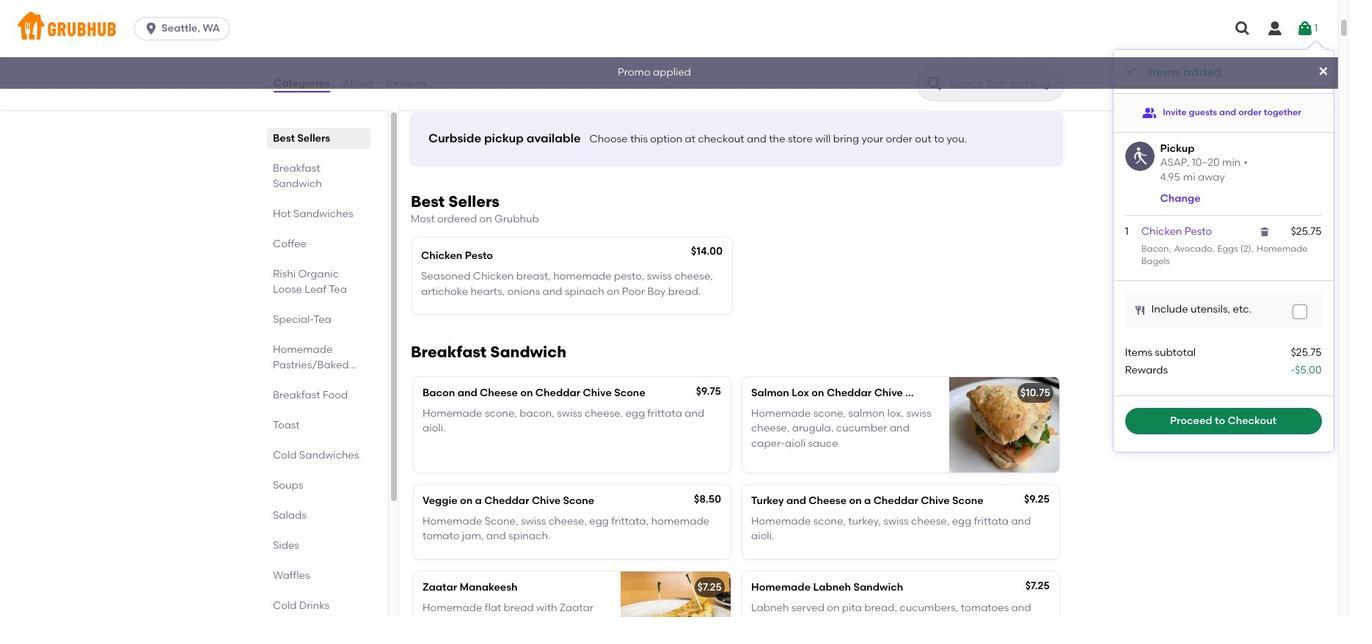 Task type: vqa. For each thing, say whether or not it's contained in the screenshot.
Circle
no



Task type: locate. For each thing, give the bounding box(es) containing it.
pickup
[[1160, 142, 1195, 154]]

1 orders from the left
[[515, 23, 547, 36]]

seasoned
[[421, 270, 471, 283]]

to inside button
[[1215, 414, 1225, 427]]

reviews
[[386, 77, 427, 89]]

pesto,
[[614, 270, 645, 283]]

cheese, inside "homemade scone, bacon, swiss cheese, egg frittata and aioli."
[[585, 407, 623, 420]]

items left 'added'
[[1149, 65, 1181, 79]]

egg inside homemade scone, turkey, swiss cheese, egg frittata and aioli.
[[952, 515, 972, 528]]

0 horizontal spatial frittata
[[648, 407, 682, 420]]

and inside homemade scone, swiss cheese, egg frittata, homemade tomato jam, and spinach.
[[486, 530, 506, 542]]

tea right leaf
[[329, 283, 347, 296]]

cheese, up spinach. on the left bottom of page
[[549, 515, 587, 528]]

1 horizontal spatial or
[[722, 38, 732, 51]]

orders for qualifying
[[810, 23, 842, 36]]

bread
[[504, 602, 534, 614]]

tea down leaf
[[313, 313, 331, 326]]

salmon lox on cheddar chive scone
[[751, 387, 937, 399]]

0 horizontal spatial 1
[[1125, 226, 1129, 238]]

fresh left greens.
[[751, 617, 776, 617]]

homemade for homemade scone, bacon, swiss cheese, egg frittata and aioli.
[[423, 407, 482, 420]]

guests
[[1189, 107, 1217, 117]]

zaatar right with
[[560, 602, 594, 614]]

valid inside offer valid on first orders of $15 or more.
[[453, 23, 477, 36]]

scone, inside "homemade scone, bacon, swiss cheese, egg frittata and aioli."
[[485, 407, 517, 420]]

1 horizontal spatial to
[[1215, 414, 1225, 427]]

0 horizontal spatial aioli.
[[423, 422, 446, 435]]

best for best sellers most ordered on grubhub
[[411, 192, 445, 210]]

1 see details from the left
[[525, 63, 580, 75]]

on left poor
[[607, 285, 620, 298]]

invite
[[1163, 107, 1187, 117]]

frittata for turkey and cheese on a cheddar chive scone
[[974, 515, 1009, 528]]

0 horizontal spatial chicken
[[421, 249, 462, 262]]

svg image left applied at left
[[427, 58, 448, 78]]

$8.50
[[694, 493, 721, 505]]

orders inside the offer valid on qualifying orders of $50 or more.
[[810, 23, 842, 36]]

0 vertical spatial sandwiches
[[293, 208, 353, 220]]

egg inside homemade scone, swiss cheese, egg frittata, homemade tomato jam, and spinach.
[[589, 515, 609, 528]]

best up most
[[411, 192, 445, 210]]

homemade inside homemade scone, turkey, swiss cheese, egg frittata and aioli.
[[751, 515, 811, 528]]

1 vertical spatial aioli.
[[751, 530, 774, 542]]

1 horizontal spatial pesto
[[1185, 226, 1212, 238]]

0 horizontal spatial valid
[[453, 23, 477, 36]]

promo image for offer valid on qualifying orders of $50 or more.
[[866, 17, 919, 70]]

2 fresh from the left
[[827, 617, 851, 617]]

items
[[1149, 65, 1181, 79], [1125, 346, 1153, 358]]

on right ordered
[[479, 213, 492, 225]]

more. for first
[[438, 38, 467, 51]]

Search Salt and Sugar Cafe and Bakery search field
[[948, 77, 1060, 91]]

2 see details button from the left
[[690, 56, 745, 83]]

homemade inside homemade scone, swiss cheese, egg frittata, homemade tomato jam, and spinach.
[[423, 515, 482, 528]]

about button
[[342, 57, 374, 110]]

store
[[788, 133, 813, 145]]

zaatar inside homemade flat bread with zaatar (thyme), sesame and sumac seed
[[560, 602, 594, 614]]

svg image
[[1234, 20, 1252, 37], [1266, 20, 1284, 37], [1297, 20, 1314, 37], [144, 21, 159, 36], [1125, 65, 1137, 76], [1259, 226, 1270, 238]]

cheese, up caper-
[[751, 422, 790, 435]]

see details down $50
[[690, 63, 745, 75]]

more. up applied at left
[[438, 38, 467, 51]]

cheddar up salmon
[[827, 387, 872, 399]]

labneh up pita
[[813, 581, 851, 593]]

homemade inside homemade scone, salmon lox, swiss cheese, arugula, cucumber and caper-aioli sauce
[[751, 407, 811, 420]]

homemade inside "homemade scone, bacon, swiss cheese, egg frittata and aioli."
[[423, 407, 482, 420]]

include
[[1152, 303, 1188, 316]]

homemade inside homemade scone, swiss cheese, egg frittata, homemade tomato jam, and spinach.
[[651, 515, 709, 528]]

1 vertical spatial best
[[411, 192, 445, 210]]

and
[[1219, 107, 1236, 117], [747, 133, 767, 145], [543, 285, 562, 298], [458, 387, 477, 399], [685, 407, 705, 420], [890, 422, 910, 435], [786, 494, 806, 507], [1011, 515, 1031, 528], [486, 530, 506, 542], [1011, 602, 1031, 614], [507, 617, 527, 617], [854, 617, 873, 617]]

orders right first
[[515, 23, 547, 36]]

2 horizontal spatial chicken
[[1141, 226, 1182, 238]]

frittata inside homemade scone, turkey, swiss cheese, egg frittata and aioli.
[[974, 515, 1009, 528]]

sandwich up bread,
[[854, 581, 903, 593]]

bacon inside items added tooltip
[[1141, 243, 1169, 254]]

veggie on a cheddar chive scone
[[423, 494, 594, 507]]

chicken up bagels
[[1141, 226, 1182, 238]]

cheddar up "homemade scone, bacon, swiss cheese, egg frittata and aioli."
[[535, 387, 580, 399]]

1 see details button from the left
[[525, 56, 580, 83]]

2 more. from the left
[[735, 38, 763, 51]]

breakfast sandwich down hearts,
[[411, 342, 567, 361]]

subtotal
[[1155, 346, 1196, 358]]

0 horizontal spatial sellers
[[297, 132, 330, 145]]

valid up $50
[[717, 23, 741, 36]]

swiss up spinach. on the left bottom of page
[[521, 515, 546, 528]]

aioli. for homemade scone, bacon, swiss cheese, egg frittata and aioli.
[[423, 422, 446, 435]]

sellers down categories "button"
[[297, 132, 330, 145]]

cold left drinks
[[273, 599, 297, 612]]

sellers up ordered
[[449, 192, 500, 210]]

1 horizontal spatial see details button
[[690, 56, 745, 83]]

1 horizontal spatial see
[[690, 63, 708, 75]]

0 horizontal spatial order
[[886, 133, 913, 145]]

0 vertical spatial to
[[934, 133, 944, 145]]

rishi organic loose leaf tea
[[273, 268, 347, 296]]

0 horizontal spatial pesto
[[465, 249, 493, 262]]

2 details from the left
[[711, 63, 745, 75]]

or inside offer valid on first orders of $15 or more.
[[426, 38, 436, 51]]

a up jam,
[[475, 494, 482, 507]]

0 vertical spatial of
[[550, 23, 559, 36]]

offer for offer valid on qualifying orders of $50 or more.
[[690, 23, 715, 36]]

chicken up hearts,
[[473, 270, 514, 283]]

0 horizontal spatial more.
[[438, 38, 467, 51]]

scone, up arugula,
[[813, 407, 846, 420]]

pesto
[[1185, 226, 1212, 238], [465, 249, 493, 262]]

not
[[984, 617, 1000, 617]]

1 vertical spatial sandwiches
[[299, 449, 359, 461]]

2 vertical spatial sandwich
[[854, 581, 903, 593]]

rewards
[[1125, 364, 1168, 376]]

utensils,
[[1191, 303, 1230, 316]]

aioli.
[[423, 422, 446, 435], [751, 530, 774, 542]]

1 vertical spatial order
[[886, 133, 913, 145]]

food
[[323, 389, 348, 401]]

egg inside "homemade scone, bacon, swiss cheese, egg frittata and aioli."
[[626, 407, 645, 420]]

swiss right turkey,
[[884, 515, 909, 528]]

most
[[411, 213, 435, 225]]

option
[[650, 133, 682, 145]]

cheddar
[[535, 387, 580, 399], [827, 387, 872, 399], [484, 494, 529, 507], [874, 494, 919, 507]]

cheese, right bacon,
[[585, 407, 623, 420]]

scone, inside homemade scone, turkey, swiss cheese, egg frittata and aioli.
[[813, 515, 846, 528]]

0 horizontal spatial labneh
[[751, 602, 789, 614]]

sandwiches up soups
[[299, 449, 359, 461]]

labneh inside labneh served on pita bread, cucumbers, tomatoes and fresh greens. a fresh and light sandwich. (does not com
[[751, 602, 789, 614]]

1 horizontal spatial cheese
[[809, 494, 847, 507]]

scone, left turkey,
[[813, 515, 846, 528]]

1 vertical spatial chicken
[[421, 249, 462, 262]]

to right proceed
[[1215, 414, 1225, 427]]

breakfast down best sellers
[[273, 162, 320, 175]]

1 vertical spatial sandwich
[[490, 342, 567, 361]]

a up turkey,
[[864, 494, 871, 507]]

pita
[[842, 602, 862, 614]]

homemade up spinach
[[553, 270, 612, 283]]

2 vertical spatial chicken
[[473, 270, 514, 283]]

aioli. inside homemade scone, turkey, swiss cheese, egg frittata and aioli.
[[751, 530, 774, 542]]

1 $25.75 from the top
[[1291, 226, 1322, 238]]

1 horizontal spatial a
[[864, 494, 871, 507]]

homemade down $8.50
[[651, 515, 709, 528]]

sandwich up the hot in the left top of the page
[[273, 178, 322, 190]]

1 vertical spatial breakfast sandwich
[[411, 342, 567, 361]]

homemade for homemade scone, salmon lox, swiss cheese, arugula, cucumber and caper-aioli sauce
[[751, 407, 811, 420]]

cold down 'toast'
[[273, 449, 297, 461]]

seasoned chicken breast, homemade pesto, swiss cheese, artichoke hearts, onions and spinach on poor boy bread.
[[421, 270, 713, 298]]

salmon
[[751, 387, 789, 399]]

swiss up boy at the top of page
[[647, 270, 672, 283]]

of left $50
[[690, 38, 699, 51]]

pickup icon image
[[1125, 141, 1154, 171]]

a
[[475, 494, 482, 507], [864, 494, 871, 507]]

proceed to checkout
[[1170, 414, 1277, 427]]

choose this option at checkout and the store will bring your order out to you.
[[590, 133, 967, 145]]

2 see from the left
[[690, 63, 708, 75]]

labneh up greens.
[[751, 602, 789, 614]]

or
[[426, 38, 436, 51], [722, 38, 732, 51]]

0 horizontal spatial offer
[[426, 23, 451, 36]]

promo image
[[602, 17, 655, 70], [866, 17, 919, 70]]

and inside homemade flat bread with zaatar (thyme), sesame and sumac seed
[[507, 617, 527, 617]]

0 horizontal spatial egg
[[589, 515, 609, 528]]

bring
[[833, 133, 859, 145]]

svg image
[[427, 58, 448, 78], [1318, 65, 1329, 77], [1134, 304, 1146, 316], [1295, 307, 1304, 316]]

scone, left bacon,
[[485, 407, 517, 420]]

invite guests and order together button
[[1143, 99, 1301, 126]]

orders for first
[[515, 23, 547, 36]]

1 vertical spatial to
[[1215, 414, 1225, 427]]

see details button
[[525, 56, 580, 83], [690, 56, 745, 83]]

0 vertical spatial $25.75
[[1291, 226, 1322, 238]]

order left out
[[886, 133, 913, 145]]

served
[[791, 602, 825, 614]]

offer valid on first orders of $15 or more.
[[426, 23, 577, 51]]

homemade inside seasoned chicken breast, homemade pesto, swiss cheese, artichoke hearts, onions and spinach on poor boy bread.
[[553, 270, 612, 283]]

2 promo image from the left
[[866, 17, 919, 70]]

0 horizontal spatial see
[[525, 63, 543, 75]]

on left first
[[480, 23, 492, 36]]

hot sandwiches
[[273, 208, 353, 220]]

see details down the $15
[[525, 63, 580, 75]]

zaatar
[[423, 581, 457, 593], [560, 602, 594, 614]]

on up bacon,
[[520, 387, 533, 399]]

1 cold from the top
[[273, 449, 297, 461]]

$50
[[702, 38, 720, 51]]

0 vertical spatial sandwich
[[273, 178, 322, 190]]

see down offer valid on first orders of $15 or more.
[[525, 63, 543, 75]]

1 offer from the left
[[426, 23, 451, 36]]

of left the $15
[[550, 23, 559, 36]]

sandwich
[[273, 178, 322, 190], [490, 342, 567, 361], [854, 581, 903, 593]]

sandwich up bacon and cheese on cheddar chive scone
[[490, 342, 567, 361]]

applied
[[653, 66, 691, 79]]

more. down qualifying
[[735, 38, 763, 51]]

1 vertical spatial bacon
[[423, 387, 455, 399]]

on up turkey,
[[849, 494, 862, 507]]

1 vertical spatial labneh
[[751, 602, 789, 614]]

1 horizontal spatial details
[[711, 63, 745, 75]]

more. inside offer valid on first orders of $15 or more.
[[438, 38, 467, 51]]

0 vertical spatial breakfast
[[273, 162, 320, 175]]

0 vertical spatial bacon
[[1141, 243, 1169, 254]]

best inside best sellers most ordered on grubhub
[[411, 192, 445, 210]]

sandwiches right the hot in the left top of the page
[[293, 208, 353, 220]]

1 vertical spatial breakfast
[[411, 342, 487, 361]]

and inside homemade scone, salmon lox, swiss cheese, arugula, cucumber and caper-aioli sauce
[[890, 422, 910, 435]]

valid inside the offer valid on qualifying orders of $50 or more.
[[717, 23, 741, 36]]

search icon image
[[926, 75, 944, 92]]

qualifying
[[759, 23, 808, 36]]

2 horizontal spatial sandwich
[[854, 581, 903, 593]]

0 vertical spatial aioli.
[[423, 422, 446, 435]]

0 vertical spatial 1
[[1314, 22, 1318, 34]]

bacon
[[1141, 243, 1169, 254], [423, 387, 455, 399]]

0 horizontal spatial bacon
[[423, 387, 455, 399]]

2 or from the left
[[722, 38, 732, 51]]

1 vertical spatial of
[[690, 38, 699, 51]]

turkey
[[751, 494, 784, 507]]

1 more. from the left
[[438, 38, 467, 51]]

2 cold from the top
[[273, 599, 297, 612]]

details down the $15
[[546, 63, 580, 75]]

aioli. inside "homemade scone, bacon, swiss cheese, egg frittata and aioli."
[[423, 422, 446, 435]]

boy
[[647, 285, 666, 298]]

egg
[[626, 407, 645, 420], [589, 515, 609, 528], [952, 515, 972, 528]]

0 vertical spatial frittata
[[648, 407, 682, 420]]

breakfast sandwich down best sellers
[[273, 162, 322, 190]]

breakfast inside breakfast sandwich
[[273, 162, 320, 175]]

valid up applied at left
[[453, 23, 477, 36]]

0 horizontal spatial chicken pesto
[[421, 249, 493, 262]]

best sellers
[[273, 132, 330, 145]]

homemade inside homemade flat bread with zaatar (thyme), sesame and sumac seed
[[423, 602, 482, 614]]

aioli. down turkey
[[751, 530, 774, 542]]

on left qualifying
[[744, 23, 756, 36]]

1 vertical spatial cold
[[273, 599, 297, 612]]

1 button
[[1297, 15, 1318, 42]]

breakfast down goods
[[273, 389, 320, 401]]

0 vertical spatial breakfast sandwich
[[273, 162, 322, 190]]

on inside offer valid on first orders of $15 or more.
[[480, 23, 492, 36]]

swiss inside homemade scone, swiss cheese, egg frittata, homemade tomato jam, and spinach.
[[521, 515, 546, 528]]

grubhub
[[495, 213, 539, 225]]

0 horizontal spatial homemade
[[553, 270, 612, 283]]

chicken pesto up the avocado
[[1141, 226, 1212, 238]]

organic
[[298, 268, 339, 280]]

chicken pesto inside items added tooltip
[[1141, 226, 1212, 238]]

scone, inside homemade scone, salmon lox, swiss cheese, arugula, cucumber and caper-aioli sauce
[[813, 407, 846, 420]]

people icon image
[[1143, 105, 1157, 120]]

frittata inside "homemade scone, bacon, swiss cheese, egg frittata and aioli."
[[648, 407, 682, 420]]

0 horizontal spatial best
[[273, 132, 295, 145]]

cheese,
[[675, 270, 713, 283], [585, 407, 623, 420], [751, 422, 790, 435], [549, 515, 587, 528], [911, 515, 950, 528]]

at
[[685, 133, 696, 145]]

best down categories "button"
[[273, 132, 295, 145]]

1 promo image from the left
[[602, 17, 655, 70]]

1 vertical spatial tea
[[313, 313, 331, 326]]

or right $50
[[722, 38, 732, 51]]

homemade pastries/baked goods breakfast food
[[273, 343, 349, 401]]

0 horizontal spatial $7.25
[[698, 581, 722, 593]]

1 horizontal spatial homemade
[[651, 515, 709, 528]]

0 horizontal spatial or
[[426, 38, 436, 51]]

offer up applied at left
[[426, 23, 451, 36]]

0 horizontal spatial of
[[550, 23, 559, 36]]

2 orders from the left
[[810, 23, 842, 36]]

or inside the offer valid on qualifying orders of $50 or more.
[[722, 38, 732, 51]]

swiss
[[647, 270, 672, 283], [557, 407, 582, 420], [906, 407, 932, 420], [521, 515, 546, 528], [884, 515, 909, 528]]

1 horizontal spatial chicken pesto
[[1141, 226, 1212, 238]]

1 horizontal spatial frittata
[[974, 515, 1009, 528]]

1 horizontal spatial sellers
[[449, 192, 500, 210]]

categories button
[[273, 57, 331, 110]]

lox,
[[887, 407, 904, 420]]

1 horizontal spatial chicken
[[473, 270, 514, 283]]

sellers for best sellers most ordered on grubhub
[[449, 192, 500, 210]]

frittata,
[[611, 515, 649, 528]]

0 vertical spatial sellers
[[297, 132, 330, 145]]

on inside best sellers most ordered on grubhub
[[479, 213, 492, 225]]

cucumber
[[836, 422, 887, 435]]

$9.25
[[1024, 493, 1050, 505]]

1 vertical spatial cheese
[[809, 494, 847, 507]]

homemade inside homemade bagels
[[1257, 243, 1308, 254]]

•
[[1244, 156, 1248, 169]]

0 horizontal spatial a
[[475, 494, 482, 507]]

0 horizontal spatial zaatar
[[423, 581, 457, 593]]

0 vertical spatial chicken pesto
[[1141, 226, 1212, 238]]

cheddar up scone,
[[484, 494, 529, 507]]

scone, for bacon,
[[485, 407, 517, 420]]

0 vertical spatial best
[[273, 132, 295, 145]]

items added tooltip
[[1113, 41, 1333, 452]]

1 vertical spatial sellers
[[449, 192, 500, 210]]

order left together on the right top
[[1239, 107, 1262, 117]]

see details button down $50
[[690, 56, 745, 83]]

cheese up "homemade scone, bacon, swiss cheese, egg frittata and aioli."
[[480, 387, 518, 399]]

salmon lox on cheddar chive scone image
[[949, 377, 1059, 472]]

pickup
[[484, 131, 524, 145]]

breakfast down artichoke
[[411, 342, 487, 361]]

1 horizontal spatial offer
[[690, 23, 715, 36]]

1 vertical spatial 1
[[1125, 226, 1129, 238]]

sandwiches for cold sandwiches
[[299, 449, 359, 461]]

2 horizontal spatial egg
[[952, 515, 972, 528]]

on left pita
[[827, 602, 840, 614]]

1 horizontal spatial order
[[1239, 107, 1262, 117]]

sellers inside best sellers most ordered on grubhub
[[449, 192, 500, 210]]

homemade scone, salmon lox, swiss cheese, arugula, cucumber and caper-aioli sauce
[[751, 407, 932, 450]]

scone, for salmon
[[813, 407, 846, 420]]

1 horizontal spatial orders
[[810, 23, 842, 36]]

aioli. for homemade scone, turkey, swiss cheese, egg frittata and aioli.
[[751, 530, 774, 542]]

homemade inside the 'homemade pastries/baked goods breakfast food'
[[273, 343, 333, 356]]

valid for qualifying
[[717, 23, 741, 36]]

offer inside the offer valid on qualifying orders of $50 or more.
[[690, 23, 715, 36]]

chive up homemade scone, turkey, swiss cheese, egg frittata and aioli.
[[921, 494, 950, 507]]

aioli. up veggie
[[423, 422, 446, 435]]

orders inside offer valid on first orders of $15 or more.
[[515, 23, 547, 36]]

2 vertical spatial breakfast
[[273, 389, 320, 401]]

2 valid from the left
[[717, 23, 741, 36]]

1 vertical spatial zaatar
[[560, 602, 594, 614]]

details down $50
[[711, 63, 745, 75]]

bread.
[[668, 285, 701, 298]]

1 valid from the left
[[453, 23, 477, 36]]

1 or from the left
[[426, 38, 436, 51]]

best for best sellers
[[273, 132, 295, 145]]

breakfast sandwich
[[273, 162, 322, 190], [411, 342, 567, 361]]

swiss inside homemade scone, salmon lox, swiss cheese, arugula, cucumber and caper-aioli sauce
[[906, 407, 932, 420]]

chive up lox,
[[874, 387, 903, 399]]

chicken up seasoned
[[421, 249, 462, 262]]

eggs
[[1218, 243, 1238, 254]]

0 vertical spatial pesto
[[1185, 226, 1212, 238]]

sides
[[273, 539, 299, 552]]

loose
[[273, 283, 302, 296]]

veggie
[[423, 494, 458, 507]]

cheese down sauce
[[809, 494, 847, 507]]

1 horizontal spatial valid
[[717, 23, 741, 36]]

0 vertical spatial homemade
[[553, 270, 612, 283]]

chicken pesto up seasoned
[[421, 249, 493, 262]]

cheese, up bread.
[[675, 270, 713, 283]]

cold for cold sandwiches
[[273, 449, 297, 461]]

10–20
[[1192, 156, 1220, 169]]

swiss inside seasoned chicken breast, homemade pesto, swiss cheese, artichoke hearts, onions and spinach on poor boy bread.
[[647, 270, 672, 283]]

change
[[1160, 192, 1201, 205]]

categories
[[274, 77, 330, 89]]

1 inside items added tooltip
[[1125, 226, 1129, 238]]

swiss right lox,
[[906, 407, 932, 420]]

1 vertical spatial $25.75
[[1291, 346, 1322, 358]]

1 vertical spatial items
[[1125, 346, 1153, 358]]

sandwiches for hot sandwiches
[[293, 208, 353, 220]]

1 horizontal spatial breakfast sandwich
[[411, 342, 567, 361]]

promo
[[618, 66, 651, 79]]

0 vertical spatial order
[[1239, 107, 1262, 117]]

see details button down the $15
[[525, 56, 580, 83]]

order inside button
[[1239, 107, 1262, 117]]

pesto up bacon avocado eggs (2)
[[1185, 226, 1212, 238]]

orders right qualifying
[[810, 23, 842, 36]]

0 horizontal spatial breakfast sandwich
[[273, 162, 322, 190]]

of inside offer valid on first orders of $15 or more.
[[550, 23, 559, 36]]

main navigation navigation
[[0, 0, 1338, 57]]

1 horizontal spatial bacon
[[1141, 243, 1169, 254]]

1 horizontal spatial best
[[411, 192, 445, 210]]

fresh down pita
[[827, 617, 851, 617]]

to right out
[[934, 133, 944, 145]]

2 see details from the left
[[690, 63, 745, 75]]

zaatar manakeesh image
[[621, 571, 731, 617]]

and inside "homemade scone, bacon, swiss cheese, egg frittata and aioli."
[[685, 407, 705, 420]]

more. inside the offer valid on qualifying orders of $50 or more.
[[735, 38, 763, 51]]

homemade for homemade scone, swiss cheese, egg frittata, homemade tomato jam, and spinach.
[[423, 515, 482, 528]]

0 vertical spatial tea
[[329, 283, 347, 296]]

of inside the offer valid on qualifying orders of $50 or more.
[[690, 38, 699, 51]]

on right veggie
[[460, 494, 473, 507]]

zaatar up '(thyme),'
[[423, 581, 457, 593]]

0 horizontal spatial cheese
[[480, 387, 518, 399]]

or up reviews
[[426, 38, 436, 51]]

swiss right bacon,
[[557, 407, 582, 420]]

0 horizontal spatial promo image
[[602, 17, 655, 70]]

1 horizontal spatial more.
[[735, 38, 763, 51]]

items up the rewards
[[1125, 346, 1153, 358]]

0 horizontal spatial see details
[[525, 63, 580, 75]]

offer up $50
[[690, 23, 715, 36]]

1
[[1314, 22, 1318, 34], [1125, 226, 1129, 238]]

see down $50
[[690, 63, 708, 75]]

zaatar manakeesh
[[423, 581, 518, 593]]

pesto up hearts,
[[465, 249, 493, 262]]

1 horizontal spatial 1
[[1314, 22, 1318, 34]]

offer inside offer valid on first orders of $15 or more.
[[426, 23, 451, 36]]

0 horizontal spatial details
[[546, 63, 580, 75]]

1 horizontal spatial zaatar
[[560, 602, 594, 614]]

1 vertical spatial frittata
[[974, 515, 1009, 528]]

2 a from the left
[[864, 494, 871, 507]]

cheese, right turkey,
[[911, 515, 950, 528]]

1 horizontal spatial see details
[[690, 63, 745, 75]]

2 offer from the left
[[690, 23, 715, 36]]



Task type: describe. For each thing, give the bounding box(es) containing it.
poor
[[622, 285, 645, 298]]

and inside homemade scone, turkey, swiss cheese, egg frittata and aioli.
[[1011, 515, 1031, 528]]

manakeesh
[[460, 581, 518, 593]]

available
[[527, 131, 581, 145]]

1 inside 1 button
[[1314, 22, 1318, 34]]

chive up "homemade scone, bacon, swiss cheese, egg frittata and aioli."
[[583, 387, 612, 399]]

you.
[[947, 133, 967, 145]]

seattle, wa button
[[134, 17, 235, 40]]

homemade for homemade bagels
[[1257, 243, 1308, 254]]

frittata for bacon and cheese on cheddar chive scone
[[648, 407, 682, 420]]

more. for qualifying
[[735, 38, 763, 51]]

greens.
[[778, 617, 815, 617]]

1 horizontal spatial $7.25
[[1025, 579, 1050, 592]]

drinks
[[299, 599, 330, 612]]

hot
[[273, 208, 291, 220]]

include utensils, etc.
[[1152, 303, 1252, 316]]

sesame
[[466, 617, 505, 617]]

chicken pesto link
[[1141, 226, 1212, 238]]

cucumbers,
[[900, 602, 958, 614]]

toast
[[273, 419, 300, 431]]

the
[[769, 133, 785, 145]]

salmon
[[848, 407, 885, 420]]

promo image for offer valid on first orders of $15 or more.
[[602, 17, 655, 70]]

labneh served on pita bread, cucumbers, tomatoes and fresh greens. a fresh and light sandwich. (does not com
[[751, 602, 1031, 617]]

0 vertical spatial labneh
[[813, 581, 851, 593]]

homemade scone, swiss cheese, egg frittata, homemade tomato jam, and spinach.
[[423, 515, 709, 542]]

1 fresh from the left
[[751, 617, 776, 617]]

1 vertical spatial chicken pesto
[[421, 249, 493, 262]]

or for offer valid on qualifying orders of $50 or more.
[[722, 38, 732, 51]]

1 vertical spatial pesto
[[465, 249, 493, 262]]

offer for offer valid on first orders of $15 or more.
[[426, 23, 451, 36]]

(2)
[[1240, 243, 1251, 254]]

1 see from the left
[[525, 63, 543, 75]]

reviews button
[[385, 57, 428, 110]]

0 vertical spatial zaatar
[[423, 581, 457, 593]]

spinach
[[565, 285, 604, 298]]

bacon avocado eggs (2)
[[1141, 243, 1251, 254]]

on inside seasoned chicken breast, homemade pesto, swiss cheese, artichoke hearts, onions and spinach on poor boy bread.
[[607, 285, 620, 298]]

special-tea
[[273, 313, 331, 326]]

offer valid on qualifying orders of $50 or more.
[[690, 23, 842, 51]]

applied
[[449, 61, 488, 73]]

homemade scone, bacon, swiss cheese, egg frittata and aioli.
[[423, 407, 705, 435]]

away
[[1198, 171, 1225, 184]]

egg for bacon and cheese on cheddar chive scone
[[626, 407, 645, 420]]

$5.00
[[1295, 364, 1322, 376]]

svg image down 1 button
[[1318, 65, 1329, 77]]

on inside the offer valid on qualifying orders of $50 or more.
[[744, 23, 756, 36]]

-$5.00
[[1291, 364, 1322, 376]]

-
[[1291, 364, 1295, 376]]

proceed to checkout button
[[1125, 408, 1322, 434]]

wa
[[203, 22, 220, 34]]

of for $50
[[690, 38, 699, 51]]

cheese for bacon,
[[480, 387, 518, 399]]

breakfast inside the 'homemade pastries/baked goods breakfast food'
[[273, 389, 320, 401]]

cheese for turkey,
[[809, 494, 847, 507]]

pickup asap, 10–20 min • 4.95 mi away
[[1160, 142, 1248, 184]]

chicken inside seasoned chicken breast, homemade pesto, swiss cheese, artichoke hearts, onions and spinach on poor boy bread.
[[473, 270, 514, 283]]

ordered
[[437, 213, 477, 225]]

choose
[[590, 133, 628, 145]]

homemade labneh sandwich
[[751, 581, 903, 593]]

cheese, inside homemade scone, salmon lox, swiss cheese, arugula, cucumber and caper-aioli sauce
[[751, 422, 790, 435]]

egg for turkey and cheese on a cheddar chive scone
[[952, 515, 972, 528]]

bacon and cheese on cheddar chive scone
[[423, 387, 645, 399]]

about
[[342, 77, 373, 89]]

light
[[876, 617, 898, 617]]

cheddar up homemade scone, turkey, swiss cheese, egg frittata and aioli.
[[874, 494, 919, 507]]

svg image inside seattle, wa button
[[144, 21, 159, 36]]

1 a from the left
[[475, 494, 482, 507]]

svg image left include
[[1134, 304, 1146, 316]]

$9.75
[[696, 385, 721, 398]]

cheese, inside homemade scone, swiss cheese, egg frittata, homemade tomato jam, and spinach.
[[549, 515, 587, 528]]

0 horizontal spatial sandwich
[[273, 178, 322, 190]]

cold drinks
[[273, 599, 330, 612]]

$15
[[562, 23, 577, 36]]

of for $15
[[550, 23, 559, 36]]

asap,
[[1160, 156, 1190, 169]]

on right the lox
[[812, 387, 824, 399]]

chive up homemade scone, swiss cheese, egg frittata, homemade tomato jam, and spinach.
[[532, 494, 561, 507]]

this
[[630, 133, 648, 145]]

cold for cold drinks
[[273, 599, 297, 612]]

bread,
[[864, 602, 897, 614]]

coffee
[[273, 238, 307, 250]]

salads
[[273, 509, 307, 522]]

avocado
[[1174, 243, 1212, 254]]

sandwich.
[[900, 617, 950, 617]]

svg image inside 1 button
[[1297, 20, 1314, 37]]

homemade for homemade scone, turkey, swiss cheese, egg frittata and aioli.
[[751, 515, 811, 528]]

scone, for turkey,
[[813, 515, 846, 528]]

tea inside rishi organic loose leaf tea
[[329, 283, 347, 296]]

(does
[[953, 617, 982, 617]]

items for items subtotal
[[1125, 346, 1153, 358]]

pesto inside items added tooltip
[[1185, 226, 1212, 238]]

1 horizontal spatial sandwich
[[490, 342, 567, 361]]

added
[[1183, 65, 1222, 79]]

breast,
[[516, 270, 551, 283]]

out
[[915, 133, 932, 145]]

items for items added
[[1149, 65, 1181, 79]]

2 $25.75 from the top
[[1291, 346, 1322, 358]]

soups
[[273, 479, 303, 492]]

onions
[[507, 285, 540, 298]]

on inside labneh served on pita bread, cucumbers, tomatoes and fresh greens. a fresh and light sandwich. (does not com
[[827, 602, 840, 614]]

bacon,
[[520, 407, 555, 420]]

swiss inside "homemade scone, bacon, swiss cheese, egg frittata and aioli."
[[557, 407, 582, 420]]

cold sandwiches
[[273, 449, 359, 461]]

and inside seasoned chicken breast, homemade pesto, swiss cheese, artichoke hearts, onions and spinach on poor boy bread.
[[543, 285, 562, 298]]

turkey,
[[848, 515, 881, 528]]

swiss inside homemade scone, turkey, swiss cheese, egg frittata and aioli.
[[884, 515, 909, 528]]

cheese, inside homemade scone, turkey, swiss cheese, egg frittata and aioli.
[[911, 515, 950, 528]]

with
[[536, 602, 557, 614]]

homemade for homemade labneh sandwich
[[751, 581, 811, 593]]

will
[[815, 133, 831, 145]]

valid for first
[[453, 23, 477, 36]]

bacon for bacon avocado eggs (2)
[[1141, 243, 1169, 254]]

first
[[495, 23, 513, 36]]

invite guests and order together
[[1163, 107, 1301, 117]]

homemade for homemade pastries/baked goods breakfast food
[[273, 343, 333, 356]]

curbside
[[428, 131, 481, 145]]

artichoke
[[421, 285, 468, 298]]

$10.75
[[1020, 387, 1051, 399]]

a
[[817, 617, 824, 617]]

1 details from the left
[[546, 63, 580, 75]]

and inside button
[[1219, 107, 1236, 117]]

jam,
[[462, 530, 484, 542]]

mi
[[1183, 171, 1196, 184]]

homemade for homemade flat bread with zaatar (thyme), sesame and sumac seed
[[423, 602, 482, 614]]

leaf
[[305, 283, 327, 296]]

svg image right etc.
[[1295, 307, 1304, 316]]

chicken inside items added tooltip
[[1141, 226, 1182, 238]]

goods
[[273, 374, 306, 387]]

or for offer valid on first orders of $15 or more.
[[426, 38, 436, 51]]

$14.00
[[691, 245, 723, 257]]

cheese, inside seasoned chicken breast, homemade pesto, swiss cheese, artichoke hearts, onions and spinach on poor boy bread.
[[675, 270, 713, 283]]

change button
[[1160, 192, 1201, 206]]

bacon for bacon and cheese on cheddar chive scone
[[423, 387, 455, 399]]

sellers for best sellers
[[297, 132, 330, 145]]



